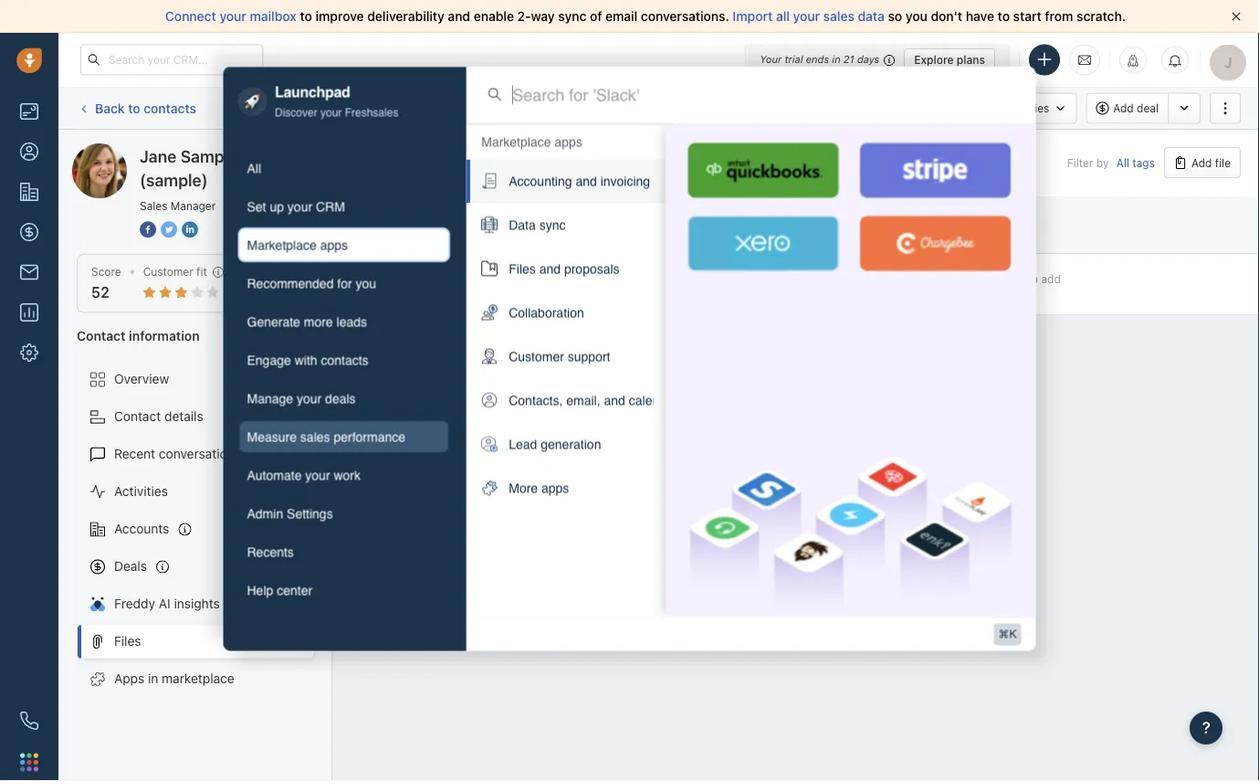 Task type: vqa. For each thing, say whether or not it's contained in the screenshot.
'start' within 'Save and start' button
no



Task type: locate. For each thing, give the bounding box(es) containing it.
1 horizontal spatial contacts
[[321, 352, 369, 367]]

linkedin circled image
[[182, 219, 198, 239]]

name
[[351, 220, 379, 231]]

marketplace apps button
[[238, 227, 451, 262]]

0 horizontal spatial days
[[858, 53, 880, 65]]

add for add file
[[1192, 156, 1213, 169]]

for
[[337, 276, 352, 290]]

way
[[531, 9, 555, 24]]

to left refresh.
[[704, 101, 715, 114]]

sales left 'data'
[[824, 9, 855, 24]]

recents
[[247, 544, 294, 559]]

call link
[[590, 93, 646, 124]]

customer up contacts,
[[509, 349, 564, 364]]

52
[[91, 284, 109, 301]]

file left "type"
[[722, 213, 742, 223]]

add left deal
[[1114, 102, 1134, 115]]

1 vertical spatial contact
[[114, 409, 161, 424]]

1 horizontal spatial days
[[917, 278, 941, 290]]

back to contacts
[[95, 100, 196, 115]]

1 vertical spatial you
[[356, 276, 376, 290]]

to
[[300, 9, 312, 24], [998, 9, 1010, 24], [128, 100, 140, 115], [704, 101, 715, 114], [1028, 273, 1039, 285], [419, 276, 430, 289], [495, 276, 506, 289]]

0 vertical spatial customer
[[143, 265, 193, 278]]

0 horizontal spatial add
[[1114, 102, 1134, 115]]

of
[[590, 9, 602, 24]]

connect
[[165, 9, 216, 24]]

1 vertical spatial sync
[[540, 218, 566, 232]]

contacts down search your crm... text field
[[144, 100, 196, 115]]

file left size
[[814, 219, 834, 230]]

files
[[509, 262, 536, 276], [114, 634, 141, 649]]

set up your crm button
[[238, 189, 451, 224]]

click to add
[[1000, 273, 1061, 285]]

all inside button
[[247, 161, 261, 175]]

files inside list of options list box
[[509, 262, 536, 276]]

contact down 52
[[77, 328, 126, 343]]

0 horizontal spatial sales
[[300, 429, 330, 444]]

files right files
[[509, 262, 536, 276]]

launchpad discover your freshsales
[[275, 83, 399, 119]]

0 horizontal spatial files
[[114, 634, 141, 649]]

sales inside button
[[300, 429, 330, 444]]

your inside 'launchpad discover your freshsales'
[[321, 106, 342, 119]]

1 horizontal spatial you
[[906, 9, 928, 24]]

performance
[[334, 429, 406, 444]]

by
[[1097, 156, 1109, 169]]

menu
[[666, 125, 1036, 617]]

work
[[334, 467, 361, 482]]

email button
[[516, 93, 581, 124]]

ago
[[944, 278, 963, 290]]

1 horizontal spatial customer
[[509, 349, 564, 364]]

to inside updates available. click to refresh. "link"
[[704, 101, 715, 114]]

1 horizontal spatial sales
[[824, 9, 855, 24]]

your
[[220, 9, 247, 24], [793, 9, 820, 24], [321, 106, 342, 119], [288, 199, 313, 214], [297, 391, 322, 405], [305, 467, 330, 482]]

recent conversations
[[114, 446, 241, 461]]

admin settings
[[247, 506, 333, 520]]

more apps
[[509, 481, 569, 496]]

sales up 'facebook circled' image
[[140, 199, 168, 212]]

apps
[[114, 671, 145, 686]]

updates available. click to refresh.
[[578, 101, 758, 114]]

0 horizontal spatial customer
[[143, 265, 193, 278]]

recommended for you
[[247, 276, 376, 290]]

0 vertical spatial add
[[1114, 102, 1134, 115]]

add inside add deal button
[[1114, 102, 1134, 115]]

deals
[[114, 559, 147, 574]]

click left add on the top right
[[1000, 273, 1025, 285]]

automate
[[247, 467, 302, 482]]

your inside button
[[305, 467, 330, 482]]

all right "by"
[[1117, 156, 1130, 169]]

conversations.
[[641, 9, 730, 24]]

so
[[888, 9, 903, 24]]

1 vertical spatial add
[[1192, 156, 1213, 169]]

1 vertical spatial in
[[148, 671, 158, 686]]

lead
[[509, 437, 537, 452]]

sales left activities
[[973, 102, 1000, 115]]

0 horizontal spatial contacts
[[144, 100, 196, 115]]

days right 3
[[917, 278, 941, 290]]

1 horizontal spatial files
[[509, 262, 536, 276]]

in right the apps
[[148, 671, 158, 686]]

your left work
[[305, 467, 330, 482]]

admin settings button
[[238, 496, 451, 531]]

0 vertical spatial contacts
[[144, 100, 196, 115]]

don't
[[931, 9, 963, 24]]

sync right data
[[540, 218, 566, 232]]

fit
[[197, 265, 207, 278]]

1 vertical spatial sales
[[140, 199, 168, 212]]

generation
[[541, 437, 601, 452]]

add deal
[[1114, 102, 1159, 115]]

marketplace apps heading
[[482, 133, 583, 151], [482, 133, 583, 151]]

--
[[814, 278, 825, 290]]

to left add on the top right
[[1028, 273, 1039, 285]]

1 horizontal spatial sales
[[973, 102, 1000, 115]]

0 horizontal spatial in
[[148, 671, 158, 686]]

more
[[509, 481, 538, 496]]

customer left fit
[[143, 265, 193, 278]]

marketplace apps inside button
[[247, 237, 348, 252]]

sales
[[973, 102, 1000, 115], [140, 199, 168, 212]]

and left invoicing
[[576, 174, 597, 189]]

0 horizontal spatial sales
[[140, 199, 168, 212]]

manager
[[171, 199, 216, 212]]

freddy ai insights
[[114, 596, 220, 611]]

1 - from the left
[[814, 278, 820, 290]]

file type
[[722, 213, 769, 223]]

1 horizontal spatial file
[[814, 219, 834, 230]]

marketplace apps inside list of options list box
[[482, 135, 583, 149]]

0 horizontal spatial all
[[247, 161, 261, 175]]

and left enable
[[448, 9, 471, 24]]

customer inside list of options list box
[[509, 349, 564, 364]]

sync left of
[[558, 9, 587, 24]]

1 vertical spatial customer
[[509, 349, 564, 364]]

mng settings image
[[296, 331, 309, 344]]

contact for contact information
[[77, 328, 126, 343]]

1 vertical spatial sales
[[300, 429, 330, 444]]

1 vertical spatial contacts
[[321, 352, 369, 367]]

Search your CRM... text field
[[80, 44, 263, 75]]

customer for customer fit
[[143, 265, 193, 278]]

1 vertical spatial files
[[114, 634, 141, 649]]

your right all
[[793, 9, 820, 24]]

smith
[[657, 278, 687, 290]]

0 vertical spatial files
[[509, 262, 536, 276]]

0 vertical spatial contact
[[77, 328, 126, 343]]

close image
[[1232, 12, 1241, 21]]

list of options list box
[[467, 124, 678, 510]]

customer fit
[[143, 265, 207, 278]]

in left 21
[[832, 53, 841, 65]]

days right 21
[[858, 53, 880, 65]]

contacts inside button
[[321, 352, 369, 367]]

have
[[966, 9, 995, 24]]

link
[[722, 278, 743, 290]]

1 horizontal spatial in
[[832, 53, 841, 65]]

you
[[906, 9, 928, 24], [356, 276, 376, 290]]

add inside "add file" button
[[1192, 156, 1213, 169]]

0 horizontal spatial click
[[676, 101, 701, 114]]

sales manager
[[140, 199, 216, 212]]

contacts up manage your deals button
[[321, 352, 369, 367]]

days
[[858, 53, 880, 65], [917, 278, 941, 290]]

to right mailbox
[[300, 9, 312, 24]]

filter by all tags
[[1068, 156, 1156, 169]]

apps in marketplace
[[114, 671, 235, 686]]

your left deals
[[297, 391, 322, 405]]

jane sampleton (sample)
[[140, 146, 263, 190]]

52 button
[[91, 284, 109, 301]]

1 vertical spatial days
[[917, 278, 941, 290]]

on
[[943, 213, 957, 223]]

sales for sales activities
[[973, 102, 1000, 115]]

contacts for back to contacts
[[144, 100, 196, 115]]

freshworks switcher image
[[20, 753, 38, 771]]

call
[[618, 102, 637, 115]]

data sync
[[509, 218, 566, 232]]

click right available.
[[676, 101, 701, 114]]

all up set
[[247, 161, 261, 175]]

0 vertical spatial you
[[906, 9, 928, 24]]

center
[[277, 583, 313, 597]]

tab list
[[238, 150, 451, 607]]

customer
[[143, 265, 193, 278], [509, 349, 564, 364]]

to right how
[[419, 276, 430, 289]]

3 days ago
[[907, 278, 963, 290]]

0 vertical spatial days
[[858, 53, 880, 65]]

0 horizontal spatial file
[[722, 213, 742, 223]]

1 horizontal spatial add
[[1192, 156, 1213, 169]]

all tags link
[[1117, 156, 1156, 169]]

0 vertical spatial sales
[[973, 102, 1000, 115]]

add left file
[[1192, 156, 1213, 169]]

files up the apps
[[114, 634, 141, 649]]

explore
[[915, 53, 954, 66]]

you right for
[[356, 276, 376, 290]]

click
[[676, 101, 701, 114], [1000, 273, 1025, 285]]

1 horizontal spatial click
[[1000, 273, 1025, 285]]

0 vertical spatial click
[[676, 101, 701, 114]]

generate more leads
[[247, 314, 367, 329]]

up
[[270, 199, 284, 214]]

your down launchpad
[[321, 106, 342, 119]]

customer for customer support
[[509, 349, 564, 364]]

explore plans link
[[905, 48, 996, 70]]

to right back
[[128, 100, 140, 115]]

available.
[[624, 101, 673, 114]]

1 vertical spatial click
[[1000, 273, 1025, 285]]

contact up "recent"
[[114, 409, 161, 424]]

add
[[1114, 102, 1134, 115], [1192, 156, 1213, 169]]

start
[[1014, 9, 1042, 24]]

0 vertical spatial sync
[[558, 9, 587, 24]]

you right so
[[906, 9, 928, 24]]

contact details
[[114, 409, 203, 424]]

connect your mailbox link
[[165, 9, 300, 24]]

phone element
[[11, 702, 48, 739]]

updates
[[578, 101, 621, 114]]

call button
[[590, 93, 646, 124]]

enable
[[474, 9, 514, 24]]

files for files and proposals
[[509, 262, 536, 276]]

apps inside heading
[[555, 135, 583, 149]]

measure sales performance
[[247, 429, 406, 444]]

0 horizontal spatial you
[[356, 276, 376, 290]]

updates available. click to refresh. link
[[551, 91, 767, 125]]

all
[[1117, 156, 1130, 169], [247, 161, 261, 175]]

sales up automate your work
[[300, 429, 330, 444]]

⌘
[[999, 628, 1010, 641]]

mailbox
[[250, 9, 297, 24]]



Task type: describe. For each thing, give the bounding box(es) containing it.
twitter circled image
[[161, 219, 177, 239]]

proposals
[[564, 262, 620, 276]]

click inside "link"
[[676, 101, 701, 114]]

add deal button
[[1086, 93, 1168, 124]]

score
[[91, 265, 121, 278]]

0 vertical spatial in
[[832, 53, 841, 65]]

help
[[247, 583, 273, 597]]

added on
[[907, 213, 957, 223]]

you inside recommended for you button
[[356, 276, 376, 290]]

1 horizontal spatial all
[[1117, 156, 1130, 169]]

⌘ k
[[999, 628, 1017, 641]]

and right email,
[[604, 393, 626, 408]]

engage with contacts button
[[238, 342, 451, 377]]

add for add deal
[[1114, 102, 1134, 115]]

phone image
[[20, 712, 38, 730]]

Search for 'Slack' field
[[513, 83, 1014, 106]]

press-command-k-to-open-and-close element
[[994, 623, 1022, 645]]

trial
[[785, 53, 803, 65]]

add file button
[[1165, 147, 1241, 178]]

improve
[[316, 9, 364, 24]]

files for files
[[114, 634, 141, 649]]

size
[[837, 219, 858, 230]]

invoicing
[[601, 174, 651, 189]]

sync inside list of options list box
[[540, 218, 566, 232]]

2-
[[518, 9, 531, 24]]

overview
[[114, 371, 169, 386]]

admin
[[247, 506, 283, 520]]

details
[[164, 409, 203, 424]]

recommended
[[247, 276, 334, 290]]

insights
[[174, 596, 220, 611]]

2 - from the left
[[820, 278, 825, 290]]

tab list containing all
[[238, 150, 451, 607]]

email,
[[567, 393, 601, 408]]

k
[[1010, 628, 1017, 641]]

activities
[[114, 484, 168, 499]]

add file
[[1192, 156, 1231, 169]]

file
[[1216, 156, 1231, 169]]

tags
[[1133, 156, 1156, 169]]

contacts for engage with contacts
[[321, 352, 369, 367]]

automate your work
[[247, 467, 361, 482]]

score 52
[[91, 265, 121, 301]]

crm
[[316, 199, 345, 214]]

21
[[844, 53, 855, 65]]

marketplace apps heading inside list of options list box
[[482, 133, 583, 151]]

lead generation
[[509, 437, 601, 452]]

your right up on the left top of the page
[[288, 199, 313, 214]]

help center
[[247, 583, 313, 597]]

launchpad
[[275, 83, 350, 100]]

files
[[470, 276, 492, 289]]

set up your crm
[[247, 199, 345, 214]]

sales for sales manager
[[140, 199, 168, 212]]

support
[[568, 349, 611, 364]]

your
[[760, 53, 782, 65]]

marketplace inside list of options list box
[[482, 135, 551, 149]]

apps inside button
[[320, 237, 348, 252]]

facebook circled image
[[140, 219, 156, 239]]

deals
[[325, 391, 356, 405]]

from
[[1045, 9, 1074, 24]]

added
[[907, 213, 940, 223]]

contact information
[[77, 328, 200, 343]]

measure sales performance button
[[238, 419, 451, 454]]

file for file size
[[814, 219, 834, 230]]

email image
[[1079, 52, 1092, 67]]

marketplace inside button
[[247, 237, 317, 252]]

to right files
[[495, 276, 506, 289]]

automate your work button
[[238, 457, 451, 492]]

back to contacts link
[[77, 94, 197, 123]]

data
[[509, 218, 536, 232]]

3
[[907, 278, 914, 290]]

with
[[295, 352, 317, 367]]

marketplace
[[162, 671, 235, 686]]

engage
[[247, 352, 291, 367]]

conversations
[[159, 446, 241, 461]]

email
[[606, 9, 638, 24]]

recents button
[[238, 534, 451, 569]]

explore plans
[[915, 53, 986, 66]]

contact for contact details
[[114, 409, 161, 424]]

recent
[[114, 446, 155, 461]]

and left proposals
[[540, 262, 561, 276]]

freshsales
[[345, 106, 399, 119]]

john
[[629, 278, 654, 290]]

contacts, email, and calendar
[[509, 393, 678, 408]]

your left mailbox
[[220, 9, 247, 24]]

email
[[543, 102, 571, 115]]

measure
[[247, 429, 297, 444]]

settings
[[287, 506, 333, 520]]

to left start
[[998, 9, 1010, 24]]

contacts,
[[509, 393, 563, 408]]

how to attach files to contacts?
[[393, 276, 560, 289]]

contacts?
[[509, 276, 560, 289]]

deliverability
[[367, 9, 445, 24]]

manage
[[247, 391, 293, 405]]

import
[[733, 9, 773, 24]]

file for file type
[[722, 213, 742, 223]]

scratch.
[[1077, 9, 1126, 24]]

files and proposals
[[509, 262, 620, 276]]

accounts
[[114, 521, 169, 536]]

back
[[95, 100, 125, 115]]

0 vertical spatial sales
[[824, 9, 855, 24]]

generate
[[247, 314, 300, 329]]

accounting and invoicing
[[509, 174, 651, 189]]

your trial ends in 21 days
[[760, 53, 880, 65]]

to inside back to contacts link
[[128, 100, 140, 115]]

john smith
[[629, 278, 687, 290]]

how
[[393, 276, 416, 289]]



